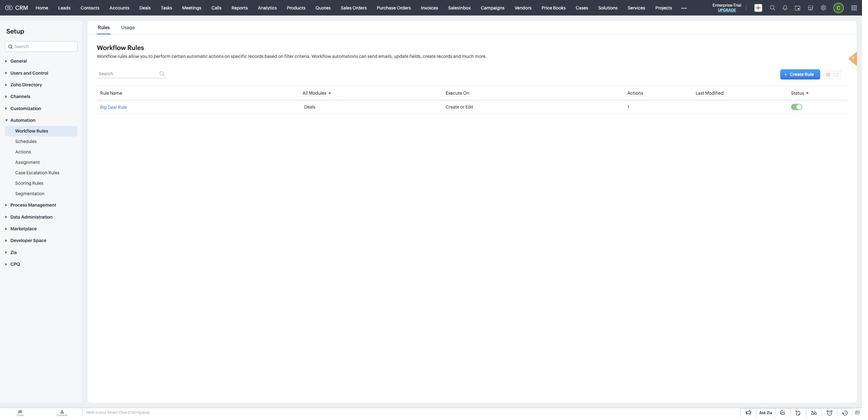 Task type: vqa. For each thing, say whether or not it's contained in the screenshot.
Create Rule button
yes



Task type: locate. For each thing, give the bounding box(es) containing it.
workflow inside automation region
[[15, 129, 36, 134]]

price books
[[542, 5, 566, 10]]

profile image
[[834, 3, 844, 13]]

None field
[[5, 41, 78, 52]]

1 vertical spatial actions
[[15, 150, 31, 155]]

orders for purchase orders
[[397, 5, 411, 10]]

reports
[[232, 5, 248, 10]]

search text field down allow
[[97, 69, 167, 78]]

management
[[28, 203, 56, 208]]

edit
[[466, 105, 474, 110]]

process
[[10, 203, 27, 208]]

1 horizontal spatial on
[[278, 54, 284, 59]]

last modified
[[696, 90, 724, 96]]

update
[[394, 54, 409, 59]]

or
[[460, 105, 465, 110]]

0 vertical spatial actions
[[628, 90, 643, 96]]

cases
[[576, 5, 588, 10]]

create inside button
[[790, 72, 804, 77]]

allow
[[128, 54, 139, 59]]

meetings link
[[177, 0, 207, 15]]

create up status
[[790, 72, 804, 77]]

1 horizontal spatial orders
[[397, 5, 411, 10]]

zoho
[[10, 82, 21, 87]]

records right create
[[437, 54, 453, 59]]

meetings
[[182, 5, 201, 10]]

1 vertical spatial zia
[[767, 411, 772, 416]]

purchase orders link
[[372, 0, 416, 15]]

1 vertical spatial search text field
[[97, 69, 167, 78]]

administration
[[21, 215, 53, 220]]

orders right the sales
[[353, 5, 367, 10]]

Search text field
[[5, 42, 77, 52], [97, 69, 167, 78]]

customization button
[[0, 102, 82, 114]]

rule left name
[[100, 90, 109, 96]]

fields,
[[410, 54, 422, 59]]

can
[[359, 54, 367, 59]]

orders inside purchase orders link
[[397, 5, 411, 10]]

calendar image
[[795, 5, 801, 10]]

and left much
[[453, 54, 461, 59]]

and inside users and control dropdown button
[[23, 71, 31, 76]]

modules
[[309, 91, 327, 96]]

workflow rules up "rules"
[[97, 44, 144, 51]]

here
[[86, 411, 94, 415]]

services link
[[623, 0, 651, 15]]

chats image
[[0, 409, 40, 418]]

Other Modules field
[[677, 3, 691, 13]]

orders inside sales orders link
[[353, 5, 367, 10]]

projects
[[656, 5, 672, 10]]

records left based
[[248, 54, 264, 59]]

workflow up the schedules link
[[15, 129, 36, 134]]

sales orders link
[[336, 0, 372, 15]]

1 horizontal spatial rule
[[118, 105, 127, 110]]

tasks
[[161, 5, 172, 10]]

deal
[[108, 105, 117, 110]]

Status field
[[791, 89, 811, 97]]

create for create rule
[[790, 72, 804, 77]]

0 horizontal spatial search text field
[[5, 42, 77, 52]]

signals image
[[783, 5, 788, 10]]

zia up the cpq
[[10, 250, 17, 255]]

accounts link
[[105, 0, 134, 15]]

assignment link
[[15, 159, 40, 166]]

marketplace
[[10, 227, 37, 232]]

on left filter
[[278, 54, 284, 59]]

0 horizontal spatial rule
[[100, 90, 109, 96]]

1 horizontal spatial workflow rules
[[97, 44, 144, 51]]

1 horizontal spatial deals
[[304, 105, 316, 110]]

1 horizontal spatial create
[[790, 72, 804, 77]]

case
[[15, 170, 25, 176]]

purchase orders
[[377, 5, 411, 10]]

on right actions
[[225, 54, 230, 59]]

create
[[790, 72, 804, 77], [446, 105, 460, 110]]

deals down all
[[304, 105, 316, 110]]

2 orders from the left
[[397, 5, 411, 10]]

much
[[462, 54, 474, 59]]

0 horizontal spatial deals
[[140, 5, 151, 10]]

rule up status 'field'
[[805, 72, 814, 77]]

deals
[[140, 5, 151, 10], [304, 105, 316, 110]]

0 horizontal spatial actions
[[15, 150, 31, 155]]

big deal rule link
[[100, 104, 127, 110]]

zia
[[10, 250, 17, 255], [767, 411, 772, 416]]

ask zia
[[760, 411, 772, 416]]

actions up 1
[[628, 90, 643, 96]]

rule
[[805, 72, 814, 77], [100, 90, 109, 96], [118, 105, 127, 110]]

0 horizontal spatial on
[[225, 54, 230, 59]]

2 on from the left
[[278, 54, 284, 59]]

rule right "deal"
[[118, 105, 127, 110]]

rules link
[[97, 25, 111, 30]]

specific
[[231, 54, 247, 59]]

cpq button
[[0, 258, 82, 270]]

1 vertical spatial workflow rules
[[15, 129, 48, 134]]

and right users
[[23, 71, 31, 76]]

services
[[628, 5, 646, 10]]

2 horizontal spatial rule
[[805, 72, 814, 77]]

directory
[[22, 82, 42, 87]]

create for create or edit
[[446, 105, 460, 110]]

workflow rules up the schedules link
[[15, 129, 48, 134]]

solutions link
[[594, 0, 623, 15]]

0 horizontal spatial orders
[[353, 5, 367, 10]]

tasks link
[[156, 0, 177, 15]]

quotes link
[[311, 0, 336, 15]]

0 vertical spatial deals
[[140, 5, 151, 10]]

calls
[[212, 5, 222, 10]]

automations
[[332, 54, 358, 59]]

0 horizontal spatial create
[[446, 105, 460, 110]]

segmentation link
[[15, 191, 45, 197]]

general
[[10, 59, 27, 64]]

1 vertical spatial and
[[23, 71, 31, 76]]

zia button
[[0, 247, 82, 258]]

vendors link
[[510, 0, 537, 15]]

execute on
[[446, 90, 470, 96]]

books
[[553, 5, 566, 10]]

schedules link
[[15, 138, 37, 145]]

enterprise-trial upgrade
[[713, 3, 742, 12]]

case escalation rules
[[15, 170, 59, 176]]

workflow rules allow you to perform certain automatic actions on specific records based on filter criteria. workflow automations can send emails, update fields, create records and much more.
[[97, 54, 487, 59]]

zia right "ask"
[[767, 411, 772, 416]]

name
[[110, 90, 122, 96]]

orders right purchase
[[397, 5, 411, 10]]

search element
[[766, 0, 779, 16]]

1 horizontal spatial search text field
[[97, 69, 167, 78]]

0 vertical spatial and
[[453, 54, 461, 59]]

automation
[[10, 118, 35, 123]]

1 vertical spatial create
[[446, 105, 460, 110]]

0 vertical spatial zia
[[10, 250, 17, 255]]

0 horizontal spatial records
[[248, 54, 264, 59]]

rules down contacts link
[[98, 25, 110, 30]]

actions down schedules
[[15, 150, 31, 155]]

list
[[92, 21, 141, 34]]

data
[[10, 215, 20, 220]]

0 vertical spatial rule
[[805, 72, 814, 77]]

deals left tasks
[[140, 5, 151, 10]]

workflow left "rules"
[[97, 54, 117, 59]]

rules down automation dropdown button
[[37, 129, 48, 134]]

based
[[265, 54, 277, 59]]

0 horizontal spatial workflow rules
[[15, 129, 48, 134]]

create left the or
[[446, 105, 460, 110]]

price books link
[[537, 0, 571, 15]]

execute
[[446, 90, 462, 96]]

vendors
[[515, 5, 532, 10]]

1 horizontal spatial zia
[[767, 411, 772, 416]]

1 horizontal spatial records
[[437, 54, 453, 59]]

ask
[[760, 411, 766, 416]]

all modules
[[303, 91, 327, 96]]

contacts image
[[42, 409, 82, 418]]

0 horizontal spatial and
[[23, 71, 31, 76]]

zoho directory button
[[0, 79, 82, 91]]

0 vertical spatial search text field
[[5, 42, 77, 52]]

automatic
[[187, 54, 208, 59]]

case escalation rules link
[[15, 170, 59, 176]]

home link
[[31, 0, 53, 15]]

search text field up the general dropdown button
[[5, 42, 77, 52]]

criteria.
[[295, 54, 311, 59]]

0 vertical spatial create
[[790, 72, 804, 77]]

rules down case escalation rules link
[[32, 181, 43, 186]]

actions
[[628, 90, 643, 96], [15, 150, 31, 155]]

1 orders from the left
[[353, 5, 367, 10]]

users and control
[[10, 71, 48, 76]]

quotes
[[316, 5, 331, 10]]

scoring rules link
[[15, 180, 43, 187]]

1 on from the left
[[225, 54, 230, 59]]

0 horizontal spatial zia
[[10, 250, 17, 255]]

contacts
[[81, 5, 99, 10]]



Task type: describe. For each thing, give the bounding box(es) containing it.
create menu image
[[755, 4, 763, 12]]

process management
[[10, 203, 56, 208]]

process management button
[[0, 199, 82, 211]]

upgrade
[[718, 8, 736, 12]]

(ctrl+space)
[[128, 411, 150, 415]]

is
[[95, 411, 98, 415]]

invoices
[[421, 5, 438, 10]]

leads link
[[53, 0, 76, 15]]

rules right escalation
[[48, 170, 59, 176]]

workflow rules inside automation region
[[15, 129, 48, 134]]

usage link
[[120, 25, 136, 30]]

to
[[149, 54, 153, 59]]

calls link
[[207, 0, 227, 15]]

developer space
[[10, 238, 46, 243]]

1 vertical spatial rule
[[100, 90, 109, 96]]

status
[[791, 91, 804, 96]]

cases link
[[571, 0, 594, 15]]

campaigns link
[[476, 0, 510, 15]]

crm
[[15, 4, 28, 11]]

here is your smart chat (ctrl+space)
[[86, 411, 150, 415]]

rule inside button
[[805, 72, 814, 77]]

crm link
[[5, 4, 28, 11]]

deals link
[[134, 0, 156, 15]]

data administration
[[10, 215, 53, 220]]

zia inside zia dropdown button
[[10, 250, 17, 255]]

salesinbox
[[448, 5, 471, 10]]

all
[[303, 91, 308, 96]]

create or edit
[[446, 105, 474, 110]]

actions
[[209, 54, 224, 59]]

orders for sales orders
[[353, 5, 367, 10]]

channels button
[[0, 91, 82, 102]]

1 records from the left
[[248, 54, 264, 59]]

assignment
[[15, 160, 40, 165]]

workflow rules link
[[15, 128, 48, 134]]

All Modules field
[[303, 89, 334, 97]]

big
[[100, 105, 107, 110]]

invoices link
[[416, 0, 443, 15]]

developer space button
[[0, 235, 82, 247]]

0 vertical spatial workflow rules
[[97, 44, 144, 51]]

big deal rule
[[100, 105, 127, 110]]

products
[[287, 5, 306, 10]]

scoring
[[15, 181, 31, 186]]

reports link
[[227, 0, 253, 15]]

actions link
[[15, 149, 31, 155]]

you
[[140, 54, 148, 59]]

projects link
[[651, 0, 677, 15]]

filter
[[284, 54, 294, 59]]

2 records from the left
[[437, 54, 453, 59]]

accounts
[[110, 5, 129, 10]]

list containing rules
[[92, 21, 141, 34]]

create menu element
[[751, 0, 766, 15]]

usage
[[121, 25, 135, 30]]

1 horizontal spatial and
[[453, 54, 461, 59]]

users
[[10, 71, 22, 76]]

data administration button
[[0, 211, 82, 223]]

automation region
[[0, 126, 82, 199]]

workflow right criteria.
[[312, 54, 331, 59]]

salesinbox link
[[443, 0, 476, 15]]

search image
[[770, 5, 776, 10]]

escalation
[[26, 170, 48, 176]]

emails,
[[379, 54, 393, 59]]

1 vertical spatial deals
[[304, 105, 316, 110]]

signals element
[[779, 0, 792, 16]]

workflow up "rules"
[[97, 44, 126, 51]]

campaigns
[[481, 5, 505, 10]]

customization
[[10, 106, 41, 111]]

automation button
[[0, 114, 82, 126]]

create rule
[[790, 72, 814, 77]]

profile element
[[830, 0, 848, 15]]

general button
[[0, 55, 82, 67]]

channels
[[10, 94, 30, 99]]

developer
[[10, 238, 32, 243]]

purchase
[[377, 5, 396, 10]]

1 horizontal spatial actions
[[628, 90, 643, 96]]

segmentation
[[15, 191, 45, 196]]

trial
[[734, 3, 742, 8]]

last
[[696, 90, 705, 96]]

send
[[368, 54, 378, 59]]

rules up allow
[[127, 44, 144, 51]]

scoring rules
[[15, 181, 43, 186]]

cpq
[[10, 262, 20, 267]]

users and control button
[[0, 67, 82, 79]]

certain
[[172, 54, 186, 59]]

space
[[33, 238, 46, 243]]

2 vertical spatial rule
[[118, 105, 127, 110]]

setup
[[6, 28, 24, 35]]

perform
[[154, 54, 171, 59]]

actions inside automation region
[[15, 150, 31, 155]]

home
[[36, 5, 48, 10]]



